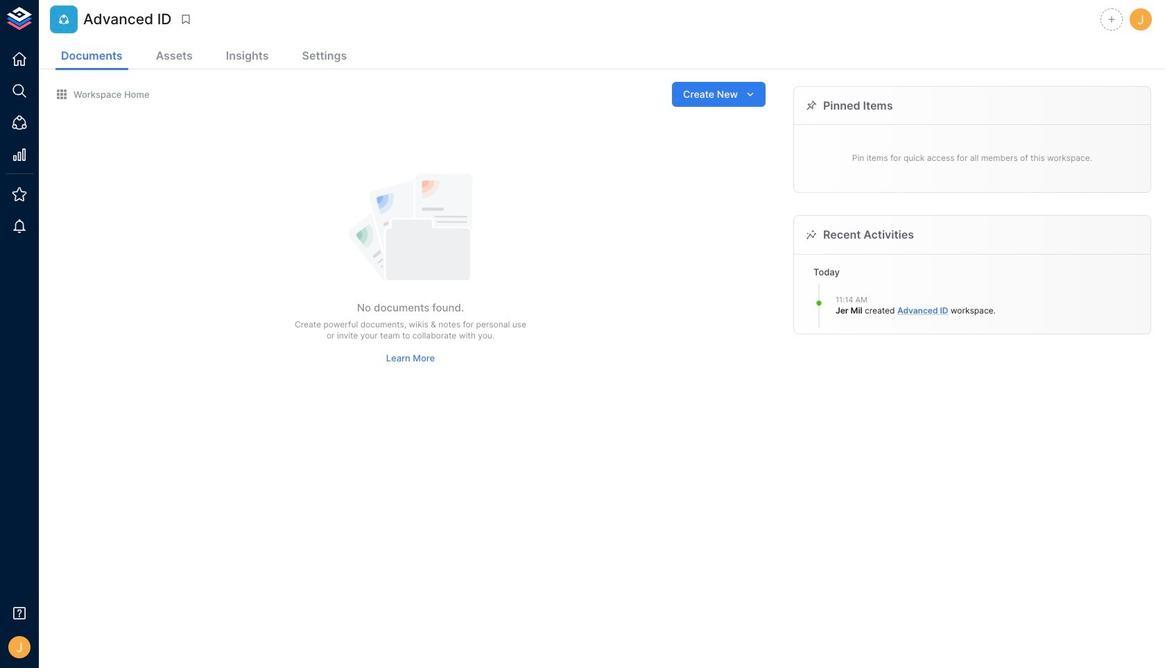 Task type: locate. For each thing, give the bounding box(es) containing it.
bookmark image
[[179, 13, 192, 26]]



Task type: vqa. For each thing, say whether or not it's contained in the screenshot.
Favorite image
no



